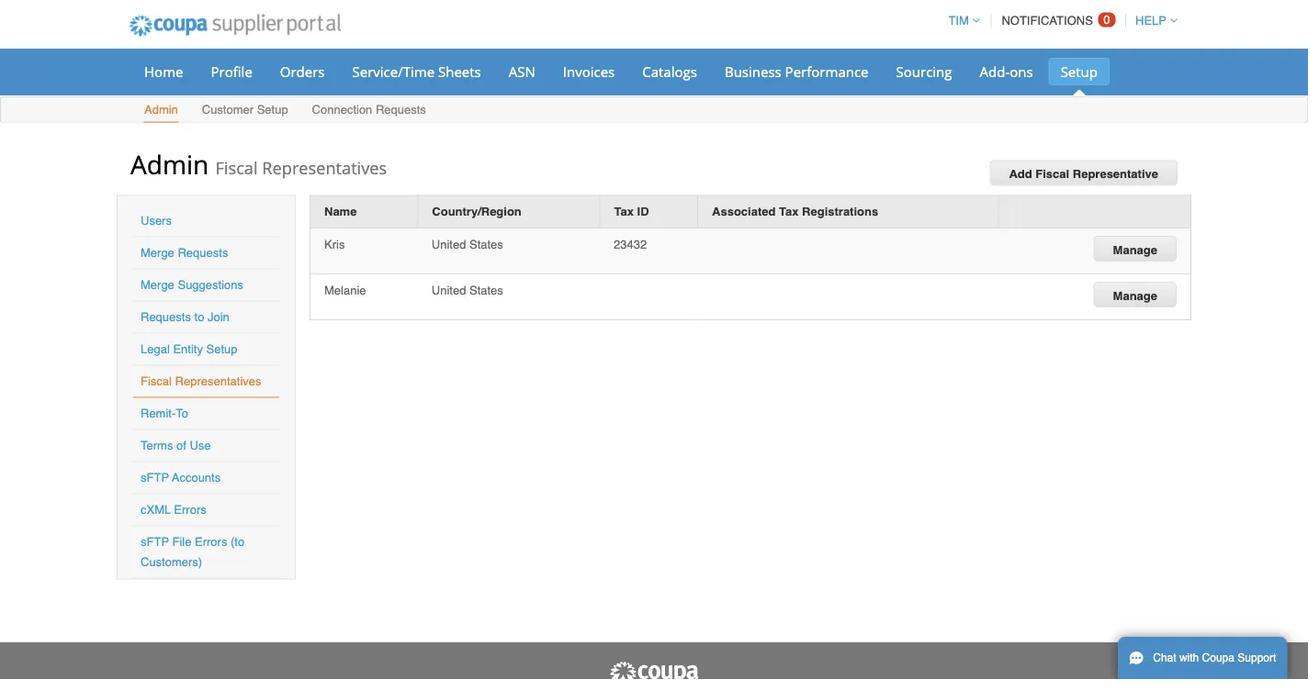 Task type: vqa. For each thing, say whether or not it's contained in the screenshot.
The Sftp associated with sFTP File Errors (to Customers)
yes



Task type: describe. For each thing, give the bounding box(es) containing it.
terms of use
[[141, 439, 211, 453]]

customer
[[202, 103, 254, 117]]

requests to join link
[[141, 311, 230, 324]]

manage link for kris
[[1094, 236, 1177, 262]]

orders link
[[268, 58, 337, 85]]

service/time sheets
[[352, 62, 481, 81]]

asn link
[[497, 58, 547, 85]]

terms
[[141, 439, 173, 453]]

add-ons link
[[968, 58, 1045, 85]]

melanie
[[324, 283, 366, 297]]

country/region
[[432, 205, 522, 219]]

legal entity setup
[[141, 343, 238, 356]]

1 horizontal spatial coupa supplier portal image
[[608, 662, 700, 680]]

remit-to link
[[141, 407, 188, 421]]

home link
[[132, 58, 195, 85]]

legal entity setup link
[[141, 343, 238, 356]]

sheets
[[438, 62, 481, 81]]

fiscal for admin
[[215, 156, 258, 179]]

add-
[[980, 62, 1010, 81]]

sourcing link
[[884, 58, 964, 85]]

merge suggestions link
[[141, 278, 243, 292]]

sftp file errors (to customers) link
[[141, 536, 245, 570]]

of
[[176, 439, 186, 453]]

notifications
[[1002, 14, 1093, 28]]

0 vertical spatial coupa supplier portal image
[[117, 3, 353, 49]]

merge suggestions
[[141, 278, 243, 292]]

representatives inside admin fiscal representatives
[[262, 156, 387, 179]]

service/time sheets link
[[340, 58, 493, 85]]

chat with coupa support button
[[1118, 638, 1287, 680]]

service/time
[[352, 62, 435, 81]]

asn
[[509, 62, 535, 81]]

connection
[[312, 103, 372, 117]]

0 vertical spatial errors
[[174, 503, 206, 517]]

fiscal representatives
[[141, 375, 261, 389]]

associated tax registrations
[[712, 205, 878, 219]]

support
[[1238, 652, 1276, 665]]

registrations
[[802, 205, 878, 219]]

name
[[324, 205, 357, 219]]

use
[[190, 439, 211, 453]]

2 vertical spatial requests
[[141, 311, 191, 324]]

customer setup
[[202, 103, 288, 117]]

associated
[[712, 205, 776, 219]]

admin for admin
[[144, 103, 178, 117]]

entity
[[173, 343, 203, 356]]

connection requests link
[[311, 99, 427, 123]]

kris
[[324, 238, 345, 251]]

catalogs
[[642, 62, 697, 81]]

id
[[637, 205, 649, 219]]

cxml errors link
[[141, 503, 206, 517]]

manage for kris
[[1113, 243, 1158, 257]]

requests for merge requests
[[178, 246, 228, 260]]

23432
[[614, 238, 647, 251]]

chat
[[1153, 652, 1177, 665]]

with
[[1180, 652, 1199, 665]]

united states for melanie
[[432, 283, 503, 297]]

add
[[1009, 167, 1032, 181]]

chat with coupa support
[[1153, 652, 1276, 665]]

united for melanie
[[432, 283, 466, 297]]

2 horizontal spatial setup
[[1061, 62, 1098, 81]]

admin for admin fiscal representatives
[[130, 147, 209, 181]]

customer setup link
[[201, 99, 289, 123]]

to
[[176, 407, 188, 421]]

users link
[[141, 214, 172, 228]]

requests to join
[[141, 311, 230, 324]]

merge for merge suggestions
[[141, 278, 174, 292]]

legal
[[141, 343, 170, 356]]



Task type: locate. For each thing, give the bounding box(es) containing it.
2 united from the top
[[432, 283, 466, 297]]

1 vertical spatial united states
[[432, 283, 503, 297]]

tax left the "id"
[[614, 205, 634, 219]]

admin link
[[143, 99, 179, 123]]

setup link
[[1049, 58, 1110, 85]]

customers)
[[141, 556, 202, 570]]

united states
[[432, 238, 503, 251], [432, 283, 503, 297]]

sftp
[[141, 471, 169, 485], [141, 536, 169, 549]]

requests down service/time
[[376, 103, 426, 117]]

requests up suggestions
[[178, 246, 228, 260]]

manage for melanie
[[1113, 289, 1158, 303]]

add fiscal representative link
[[990, 160, 1178, 186]]

fiscal down customer setup link
[[215, 156, 258, 179]]

1 vertical spatial sftp
[[141, 536, 169, 549]]

manage link
[[1094, 236, 1177, 262], [1094, 282, 1177, 308]]

1 vertical spatial requests
[[178, 246, 228, 260]]

sftp for sftp accounts
[[141, 471, 169, 485]]

1 vertical spatial coupa supplier portal image
[[608, 662, 700, 680]]

profile link
[[199, 58, 264, 85]]

remit-to
[[141, 407, 188, 421]]

0 horizontal spatial tax
[[614, 205, 634, 219]]

manage
[[1113, 243, 1158, 257], [1113, 289, 1158, 303]]

2 merge from the top
[[141, 278, 174, 292]]

errors down accounts
[[174, 503, 206, 517]]

2 horizontal spatial fiscal
[[1036, 167, 1070, 181]]

fiscal
[[215, 156, 258, 179], [1036, 167, 1070, 181], [141, 375, 172, 389]]

1 tax from the left
[[614, 205, 634, 219]]

orders
[[280, 62, 325, 81]]

states for melanie
[[469, 283, 503, 297]]

0 vertical spatial united states
[[432, 238, 503, 251]]

to
[[194, 311, 204, 324]]

file
[[172, 536, 191, 549]]

coupa
[[1202, 652, 1235, 665]]

invoices
[[563, 62, 615, 81]]

1 states from the top
[[469, 238, 503, 251]]

tim link
[[940, 14, 980, 28]]

navigation containing notifications 0
[[940, 3, 1178, 39]]

0 vertical spatial manage
[[1113, 243, 1158, 257]]

united
[[432, 238, 466, 251], [432, 283, 466, 297]]

performance
[[785, 62, 869, 81]]

1 vertical spatial manage link
[[1094, 282, 1177, 308]]

sftp accounts link
[[141, 471, 221, 485]]

0 vertical spatial requests
[[376, 103, 426, 117]]

1 horizontal spatial tax
[[779, 205, 799, 219]]

representative
[[1073, 167, 1159, 181]]

sftp up customers) in the left bottom of the page
[[141, 536, 169, 549]]

requests
[[376, 103, 426, 117], [178, 246, 228, 260], [141, 311, 191, 324]]

requests for connection requests
[[376, 103, 426, 117]]

2 manage from the top
[[1113, 289, 1158, 303]]

2 united states from the top
[[432, 283, 503, 297]]

representatives up name
[[262, 156, 387, 179]]

united states for kris
[[432, 238, 503, 251]]

united for kris
[[432, 238, 466, 251]]

0 vertical spatial sftp
[[141, 471, 169, 485]]

2 vertical spatial setup
[[206, 343, 238, 356]]

sourcing
[[896, 62, 952, 81]]

(to
[[231, 536, 245, 549]]

help
[[1136, 14, 1167, 28]]

fiscal inside admin fiscal representatives
[[215, 156, 258, 179]]

notifications 0
[[1002, 13, 1110, 28]]

profile
[[211, 62, 252, 81]]

setup down join
[[206, 343, 238, 356]]

merge requests link
[[141, 246, 228, 260]]

requests left to
[[141, 311, 191, 324]]

business
[[725, 62, 782, 81]]

0 vertical spatial representatives
[[262, 156, 387, 179]]

1 manage from the top
[[1113, 243, 1158, 257]]

help link
[[1127, 14, 1178, 28]]

business performance link
[[713, 58, 881, 85]]

merge requests
[[141, 246, 228, 260]]

admin down home link
[[144, 103, 178, 117]]

fiscal down legal on the left bottom
[[141, 375, 172, 389]]

sftp up cxml
[[141, 471, 169, 485]]

0 horizontal spatial fiscal
[[141, 375, 172, 389]]

fiscal right add
[[1036, 167, 1070, 181]]

0 vertical spatial admin
[[144, 103, 178, 117]]

merge for merge requests
[[141, 246, 174, 260]]

0 vertical spatial states
[[469, 238, 503, 251]]

add fiscal representative
[[1009, 167, 1159, 181]]

1 horizontal spatial representatives
[[262, 156, 387, 179]]

0 horizontal spatial representatives
[[175, 375, 261, 389]]

1 horizontal spatial fiscal
[[215, 156, 258, 179]]

manage link for melanie
[[1094, 282, 1177, 308]]

setup down the notifications 0
[[1061, 62, 1098, 81]]

cxml
[[141, 503, 171, 517]]

0 vertical spatial united
[[432, 238, 466, 251]]

coupa supplier portal image
[[117, 3, 353, 49], [608, 662, 700, 680]]

0
[[1104, 13, 1110, 27]]

1 vertical spatial admin
[[130, 147, 209, 181]]

1 vertical spatial states
[[469, 283, 503, 297]]

1 united states from the top
[[432, 238, 503, 251]]

setup
[[1061, 62, 1098, 81], [257, 103, 288, 117], [206, 343, 238, 356]]

fiscal inside add fiscal representative link
[[1036, 167, 1070, 181]]

add-ons
[[980, 62, 1033, 81]]

tax id
[[614, 205, 649, 219]]

1 manage link from the top
[[1094, 236, 1177, 262]]

0 vertical spatial setup
[[1061, 62, 1098, 81]]

home
[[144, 62, 183, 81]]

1 vertical spatial errors
[[195, 536, 227, 549]]

1 vertical spatial setup
[[257, 103, 288, 117]]

errors left (to
[[195, 536, 227, 549]]

tim
[[948, 14, 969, 28]]

states for kris
[[469, 238, 503, 251]]

join
[[208, 311, 230, 324]]

sftp accounts
[[141, 471, 221, 485]]

0 horizontal spatial coupa supplier portal image
[[117, 3, 353, 49]]

admin fiscal representatives
[[130, 147, 387, 181]]

2 manage link from the top
[[1094, 282, 1177, 308]]

0 vertical spatial merge
[[141, 246, 174, 260]]

2 tax from the left
[[779, 205, 799, 219]]

setup right the 'customer'
[[257, 103, 288, 117]]

sftp file errors (to customers)
[[141, 536, 245, 570]]

0 horizontal spatial setup
[[206, 343, 238, 356]]

cxml errors
[[141, 503, 206, 517]]

representatives
[[262, 156, 387, 179], [175, 375, 261, 389]]

tax
[[614, 205, 634, 219], [779, 205, 799, 219]]

admin down admin link
[[130, 147, 209, 181]]

1 vertical spatial manage
[[1113, 289, 1158, 303]]

business performance
[[725, 62, 869, 81]]

sftp inside sftp file errors (to customers)
[[141, 536, 169, 549]]

errors inside sftp file errors (to customers)
[[195, 536, 227, 549]]

1 vertical spatial representatives
[[175, 375, 261, 389]]

0 vertical spatial manage link
[[1094, 236, 1177, 262]]

admin
[[144, 103, 178, 117], [130, 147, 209, 181]]

invoices link
[[551, 58, 627, 85]]

1 vertical spatial united
[[432, 283, 466, 297]]

representatives down legal entity setup
[[175, 375, 261, 389]]

1 horizontal spatial setup
[[257, 103, 288, 117]]

merge down merge requests
[[141, 278, 174, 292]]

users
[[141, 214, 172, 228]]

fiscal for add
[[1036, 167, 1070, 181]]

merge
[[141, 246, 174, 260], [141, 278, 174, 292]]

1 merge from the top
[[141, 246, 174, 260]]

accounts
[[172, 471, 221, 485]]

ons
[[1010, 62, 1033, 81]]

errors
[[174, 503, 206, 517], [195, 536, 227, 549]]

1 sftp from the top
[[141, 471, 169, 485]]

navigation
[[940, 3, 1178, 39]]

states
[[469, 238, 503, 251], [469, 283, 503, 297]]

fiscal representatives link
[[141, 375, 261, 389]]

merge down users "link"
[[141, 246, 174, 260]]

remit-
[[141, 407, 176, 421]]

2 states from the top
[[469, 283, 503, 297]]

sftp for sftp file errors (to customers)
[[141, 536, 169, 549]]

terms of use link
[[141, 439, 211, 453]]

tax right associated
[[779, 205, 799, 219]]

catalogs link
[[630, 58, 709, 85]]

suggestions
[[178, 278, 243, 292]]

2 sftp from the top
[[141, 536, 169, 549]]

1 vertical spatial merge
[[141, 278, 174, 292]]

connection requests
[[312, 103, 426, 117]]

1 united from the top
[[432, 238, 466, 251]]



